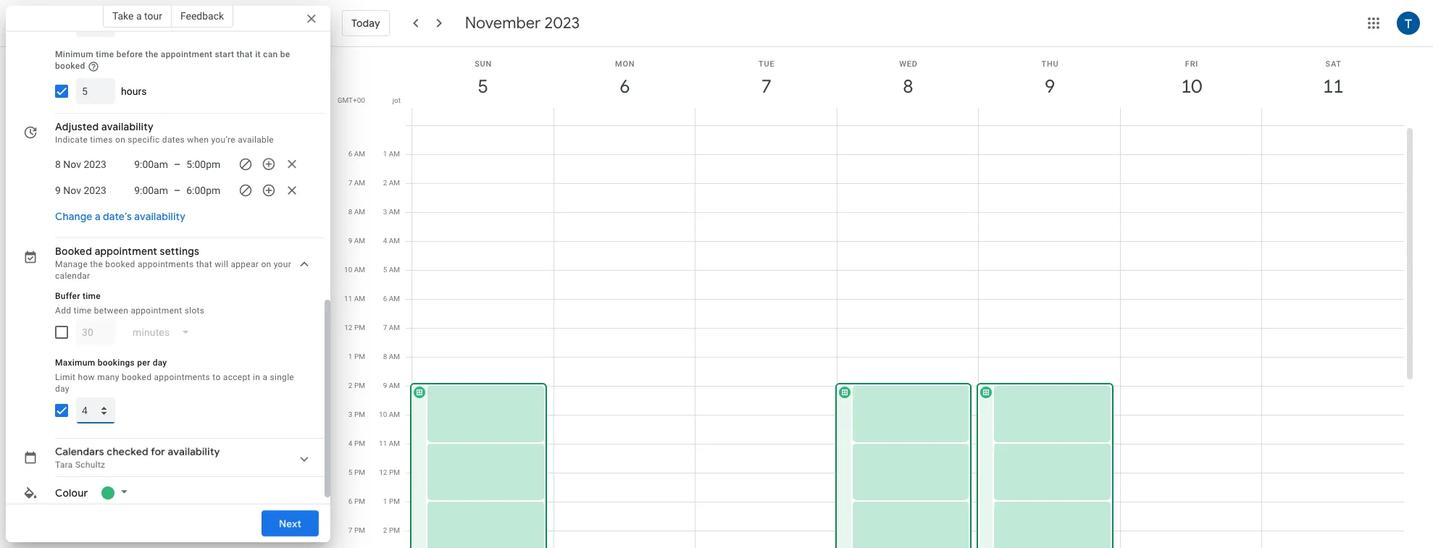 Task type: locate. For each thing, give the bounding box(es) containing it.
2 horizontal spatial 10
[[1181, 75, 1202, 99]]

to
[[213, 372, 221, 383]]

3 up 4 pm
[[349, 411, 353, 419]]

0 vertical spatial 8 am
[[348, 208, 365, 216]]

0 vertical spatial 10
[[1181, 75, 1202, 99]]

0 vertical spatial 9 am
[[348, 237, 365, 245]]

1 vertical spatial the
[[90, 259, 103, 269]]

4 up the 5 pm at the bottom of the page
[[349, 440, 353, 448]]

1 vertical spatial day
[[55, 384, 69, 394]]

booked
[[55, 61, 85, 71], [105, 259, 135, 269], [122, 372, 152, 383]]

7 down tue
[[761, 75, 771, 99]]

2 horizontal spatial 8
[[903, 75, 913, 99]]

0 horizontal spatial 6 am
[[348, 150, 365, 158]]

tue
[[759, 59, 775, 69]]

1 vertical spatial 3
[[349, 411, 353, 419]]

2 right "7 pm"
[[383, 527, 387, 535]]

0 vertical spatial 2 pm
[[349, 382, 365, 390]]

buffer time add time between appointment slots
[[55, 291, 205, 316]]

7 down 5 am
[[383, 324, 387, 332]]

2 horizontal spatial 11
[[1323, 75, 1344, 99]]

the
[[145, 49, 158, 59], [90, 259, 103, 269]]

10 right '3 pm'
[[379, 411, 387, 419]]

–
[[174, 159, 181, 170], [174, 185, 181, 196]]

0 vertical spatial 11 am
[[344, 295, 365, 303]]

bookings
[[98, 358, 135, 368]]

2 vertical spatial 8
[[383, 353, 387, 361]]

4 down 3 am
[[383, 237, 387, 245]]

1 vertical spatial 9
[[348, 237, 353, 245]]

End time text field
[[186, 156, 227, 173], [186, 182, 227, 199]]

0 horizontal spatial day
[[55, 384, 69, 394]]

manage
[[55, 259, 88, 269]]

november
[[465, 13, 541, 33]]

0 vertical spatial 1 pm
[[349, 353, 365, 361]]

limit
[[55, 372, 76, 383]]

availability for date's
[[134, 210, 186, 223]]

1 horizontal spatial 9
[[383, 382, 387, 390]]

1 horizontal spatial 10
[[379, 411, 387, 419]]

1 vertical spatial 1 pm
[[383, 498, 400, 506]]

0 horizontal spatial 11 am
[[344, 295, 365, 303]]

sat 11
[[1323, 59, 1344, 99]]

1 horizontal spatial 11 am
[[379, 440, 400, 448]]

appointments inside booked appointment settings manage the booked appointments that will appear on your calendar
[[138, 259, 194, 269]]

3 for 3 pm
[[349, 411, 353, 419]]

1 vertical spatial booked
[[105, 259, 135, 269]]

8 am
[[348, 208, 365, 216], [383, 353, 400, 361]]

1 horizontal spatial 12
[[379, 469, 387, 477]]

2 am
[[383, 179, 400, 187]]

0 vertical spatial 3
[[383, 208, 387, 216]]

12 pm
[[345, 324, 365, 332], [379, 469, 400, 477]]

availability up specific
[[101, 120, 154, 133]]

mon 6
[[616, 59, 635, 99]]

3 cell from the left
[[696, 125, 838, 549]]

a left tour
[[136, 10, 142, 22]]

time right buffer
[[83, 291, 101, 301]]

0 horizontal spatial 10 am
[[344, 266, 365, 274]]

booked up buffer time add time between appointment slots at bottom left
[[105, 259, 135, 269]]

6 am left 1 am
[[348, 150, 365, 158]]

1 horizontal spatial 5
[[383, 266, 387, 274]]

10 am left 5 am
[[344, 266, 365, 274]]

it
[[255, 49, 261, 59]]

0 vertical spatial day
[[153, 358, 167, 368]]

0 vertical spatial 9
[[1044, 75, 1055, 99]]

7 am down 5 am
[[383, 324, 400, 332]]

2 up 3 am
[[383, 179, 387, 187]]

thursday, 9 november element
[[1034, 70, 1067, 104]]

availability inside the calendars checked for availability tara schultz
[[168, 446, 220, 459]]

2 vertical spatial availability
[[168, 446, 220, 459]]

next button
[[262, 507, 319, 542]]

2 up '3 pm'
[[349, 382, 353, 390]]

a inside the maximum bookings per day limit how many booked appointments to accept in a single day
[[263, 372, 268, 383]]

1 pm up '3 pm'
[[349, 353, 365, 361]]

5
[[477, 75, 488, 99], [383, 266, 387, 274], [349, 469, 353, 477]]

that
[[237, 49, 253, 59], [196, 259, 212, 269]]

2 vertical spatial a
[[263, 372, 268, 383]]

2 vertical spatial 9
[[383, 382, 387, 390]]

booked down per
[[122, 372, 152, 383]]

0 vertical spatial 10 am
[[344, 266, 365, 274]]

on left the your
[[261, 259, 271, 269]]

6 down the 5 pm at the bottom of the page
[[349, 498, 353, 506]]

5 down 4 am
[[383, 266, 387, 274]]

appointment left slots
[[131, 306, 182, 316]]

2 horizontal spatial 9
[[1044, 75, 1055, 99]]

day
[[153, 358, 167, 368], [55, 384, 69, 394]]

appointment left start
[[161, 49, 213, 59]]

1 horizontal spatial 12 pm
[[379, 469, 400, 477]]

1 horizontal spatial 8
[[383, 353, 387, 361]]

cell
[[410, 125, 554, 549], [554, 125, 696, 549], [696, 125, 838, 549], [836, 125, 980, 549], [977, 125, 1121, 549], [1121, 125, 1263, 549], [1263, 125, 1405, 549]]

you're
[[211, 135, 236, 145]]

5 pm
[[349, 469, 365, 477]]

settings
[[160, 245, 199, 258]]

0 horizontal spatial on
[[115, 135, 125, 145]]

0 vertical spatial availability
[[101, 120, 154, 133]]

4 cell from the left
[[836, 125, 980, 549]]

6 down mon at top left
[[619, 75, 629, 99]]

1 vertical spatial appointments
[[154, 372, 210, 383]]

on
[[115, 135, 125, 145], [261, 259, 271, 269]]

end time text field for start time text field
[[186, 156, 227, 173]]

1
[[383, 150, 387, 158], [349, 353, 353, 361], [383, 498, 387, 506]]

am
[[354, 150, 365, 158], [389, 150, 400, 158], [354, 179, 365, 187], [389, 179, 400, 187], [354, 208, 365, 216], [389, 208, 400, 216], [354, 237, 365, 245], [389, 237, 400, 245], [354, 266, 365, 274], [389, 266, 400, 274], [354, 295, 365, 303], [389, 295, 400, 303], [389, 324, 400, 332], [389, 353, 400, 361], [389, 382, 400, 390], [389, 411, 400, 419], [389, 440, 400, 448]]

– right start time text box
[[174, 185, 181, 196]]

row
[[406, 125, 1405, 549]]

a right in
[[263, 372, 268, 383]]

6 down 5 am
[[383, 295, 387, 303]]

Minimum amount of hours before the start of the appointment that it can be booked number field
[[82, 78, 109, 104]]

6
[[619, 75, 629, 99], [348, 150, 353, 158], [383, 295, 387, 303], [349, 498, 353, 506]]

6 left 1 am
[[348, 150, 353, 158]]

10 am right '3 pm'
[[379, 411, 400, 419]]

a for take
[[136, 10, 142, 22]]

1 up 2 am
[[383, 150, 387, 158]]

3 down 2 am
[[383, 208, 387, 216]]

6 am
[[348, 150, 365, 158], [383, 295, 400, 303]]

day down limit
[[55, 384, 69, 394]]

a left date's
[[95, 210, 101, 223]]

on inside adjusted availability indicate times on specific dates when you're available
[[115, 135, 125, 145]]

0 vertical spatial end time text field
[[186, 156, 227, 173]]

Start time text field
[[128, 182, 168, 199]]

– down "dates"
[[174, 159, 181, 170]]

time left before
[[96, 49, 114, 59]]

0 horizontal spatial 3
[[349, 411, 353, 419]]

1 pm
[[349, 353, 365, 361], [383, 498, 400, 506]]

1 pm right 6 pm
[[383, 498, 400, 506]]

0 horizontal spatial 4
[[349, 440, 353, 448]]

– for the end time text field for start time text box
[[174, 185, 181, 196]]

available
[[238, 135, 274, 145]]

on inside booked appointment settings manage the booked appointments that will appear on your calendar
[[261, 259, 271, 269]]

booked down minimum
[[55, 61, 85, 71]]

time
[[96, 49, 114, 59], [83, 291, 101, 301], [74, 306, 92, 316]]

6 am down 5 am
[[383, 295, 400, 303]]

start
[[215, 49, 234, 59]]

hours
[[121, 85, 147, 97]]

availability inside change a date's availability button
[[134, 210, 186, 223]]

7 am left 2 am
[[348, 179, 365, 187]]

0 vertical spatial time
[[96, 49, 114, 59]]

0 vertical spatial 4
[[383, 237, 387, 245]]

4 for 4 pm
[[349, 440, 353, 448]]

calendars
[[55, 446, 104, 459]]

saturday, 11 november element
[[1317, 70, 1351, 104]]

Start time text field
[[128, 156, 168, 173]]

11 am
[[344, 295, 365, 303], [379, 440, 400, 448]]

the right manage
[[90, 259, 103, 269]]

that left it in the left top of the page
[[237, 49, 253, 59]]

0 vertical spatial 11
[[1323, 75, 1344, 99]]

be
[[280, 49, 290, 59]]

can
[[263, 49, 278, 59]]

3 for 3 am
[[383, 208, 387, 216]]

checked
[[107, 446, 149, 459]]

availability
[[101, 120, 154, 133], [134, 210, 186, 223], [168, 446, 220, 459]]

gmt+00
[[338, 96, 365, 104]]

1 horizontal spatial the
[[145, 49, 158, 59]]

2 end time text field from the top
[[186, 182, 227, 199]]

1 vertical spatial time
[[83, 291, 101, 301]]

wed 8
[[900, 59, 918, 99]]

10 left 5 am
[[344, 266, 353, 274]]

2 pm up '3 pm'
[[349, 382, 365, 390]]

11
[[1323, 75, 1344, 99], [344, 295, 353, 303], [379, 440, 387, 448]]

Date text field
[[55, 182, 107, 199]]

0 horizontal spatial a
[[95, 210, 101, 223]]

appointments inside the maximum bookings per day limit how many booked appointments to accept in a single day
[[154, 372, 210, 383]]

1 horizontal spatial 9 am
[[383, 382, 400, 390]]

many
[[97, 372, 119, 383]]

sat
[[1326, 59, 1343, 69]]

Maximum days in advance that an appointment can be booked number field
[[82, 11, 109, 37]]

0 vertical spatial that
[[237, 49, 253, 59]]

1 vertical spatial –
[[174, 185, 181, 196]]

november 2023
[[465, 13, 580, 33]]

sun
[[475, 59, 492, 69]]

5 down sun
[[477, 75, 488, 99]]

2 pm
[[349, 382, 365, 390], [383, 527, 400, 535]]

1 vertical spatial on
[[261, 259, 271, 269]]

0 vertical spatial 7 am
[[348, 179, 365, 187]]

appointments down settings
[[138, 259, 194, 269]]

appointments
[[138, 259, 194, 269], [154, 372, 210, 383]]

add
[[55, 306, 71, 316]]

2 pm right "7 pm"
[[383, 527, 400, 535]]

1 horizontal spatial a
[[136, 10, 142, 22]]

adjusted availability indicate times on specific dates when you're available
[[55, 120, 274, 145]]

1 vertical spatial 4
[[349, 440, 353, 448]]

12
[[345, 324, 353, 332], [379, 469, 387, 477]]

thu
[[1042, 59, 1060, 69]]

8
[[903, 75, 913, 99], [348, 208, 353, 216], [383, 353, 387, 361]]

2 vertical spatial 5
[[349, 469, 353, 477]]

0 vertical spatial 12 pm
[[345, 324, 365, 332]]

booked
[[55, 245, 92, 258]]

2 – from the top
[[174, 185, 181, 196]]

1 – from the top
[[174, 159, 181, 170]]

0 horizontal spatial 10
[[344, 266, 353, 274]]

1 end time text field from the top
[[186, 156, 227, 173]]

2 vertical spatial 1
[[383, 498, 387, 506]]

7 pm
[[349, 527, 365, 535]]

day right per
[[153, 358, 167, 368]]

5 down 4 pm
[[349, 469, 353, 477]]

1 vertical spatial appointment
[[95, 245, 157, 258]]

– for the end time text field related to start time text field
[[174, 159, 181, 170]]

1 horizontal spatial on
[[261, 259, 271, 269]]

appointments left to
[[154, 372, 210, 383]]

the right before
[[145, 49, 158, 59]]

1 vertical spatial 6 am
[[383, 295, 400, 303]]

1 vertical spatial 11
[[344, 295, 353, 303]]

thu 9
[[1042, 59, 1060, 99]]

1 horizontal spatial 7 am
[[383, 324, 400, 332]]

1 horizontal spatial that
[[237, 49, 253, 59]]

2 horizontal spatial 5
[[477, 75, 488, 99]]

colour
[[55, 487, 88, 500]]

7 cell from the left
[[1263, 125, 1405, 549]]

6 cell from the left
[[1121, 125, 1263, 549]]

availability right for
[[168, 446, 220, 459]]

times
[[90, 135, 113, 145]]

tuesday, 7 november element
[[750, 70, 784, 104]]

0 horizontal spatial 5
[[349, 469, 353, 477]]

0 vertical spatial 8
[[903, 75, 913, 99]]

4 am
[[383, 237, 400, 245]]

appointment down change a date's availability
[[95, 245, 157, 258]]

1 horizontal spatial 4
[[383, 237, 387, 245]]

10 down fri on the top right of the page
[[1181, 75, 1202, 99]]

1 horizontal spatial 10 am
[[379, 411, 400, 419]]

today button
[[342, 6, 390, 41]]

sunday, 5 november element
[[467, 70, 500, 104]]

1 vertical spatial 12
[[379, 469, 387, 477]]

that inside minimum time before the appointment start that it can be booked
[[237, 49, 253, 59]]

1 up '3 pm'
[[349, 353, 353, 361]]

grid containing 5
[[336, 47, 1417, 549]]

11 column header
[[1263, 47, 1405, 125]]

0 vertical spatial appointment
[[161, 49, 213, 59]]

sun 5
[[475, 59, 492, 99]]

0 vertical spatial on
[[115, 135, 125, 145]]

7 down 6 pm
[[349, 527, 353, 535]]

1 vertical spatial 12 pm
[[379, 469, 400, 477]]

1 right 6 pm
[[383, 498, 387, 506]]

grid
[[336, 47, 1417, 549]]

time right add
[[74, 306, 92, 316]]

availability down start time text box
[[134, 210, 186, 223]]

2 vertical spatial appointment
[[131, 306, 182, 316]]

change a date's availability
[[55, 210, 186, 223]]

that left will
[[196, 259, 212, 269]]

1 vertical spatial that
[[196, 259, 212, 269]]

appointment
[[161, 49, 213, 59], [95, 245, 157, 258], [131, 306, 182, 316]]

today
[[352, 17, 380, 30]]

0 vertical spatial a
[[136, 10, 142, 22]]

accept
[[223, 372, 251, 383]]

1 horizontal spatial 11
[[379, 440, 387, 448]]

11 inside 'column header'
[[1323, 75, 1344, 99]]

10
[[1181, 75, 1202, 99], [344, 266, 353, 274], [379, 411, 387, 419]]

0 horizontal spatial 9 am
[[348, 237, 365, 245]]

7
[[761, 75, 771, 99], [348, 179, 353, 187], [383, 324, 387, 332], [349, 527, 353, 535]]

1 vertical spatial 9 am
[[383, 382, 400, 390]]

9 column header
[[979, 47, 1121, 125]]

8 column header
[[837, 47, 980, 125]]

time inside minimum time before the appointment start that it can be booked
[[96, 49, 114, 59]]

monday, 6 november element
[[609, 70, 642, 104]]

Date text field
[[55, 156, 107, 173]]

0 vertical spatial –
[[174, 159, 181, 170]]

0 vertical spatial the
[[145, 49, 158, 59]]

2 vertical spatial booked
[[122, 372, 152, 383]]

jot
[[393, 96, 401, 104]]

calendar
[[55, 271, 90, 281]]

on right 'times'
[[115, 135, 125, 145]]

0 vertical spatial 6 am
[[348, 150, 365, 158]]



Task type: vqa. For each thing, say whether or not it's contained in the screenshot.
"19" "element"
no



Task type: describe. For each thing, give the bounding box(es) containing it.
dates
[[162, 135, 185, 145]]

calendars checked for availability tara schultz
[[55, 446, 220, 470]]

booked inside booked appointment settings manage the booked appointments that will appear on your calendar
[[105, 259, 135, 269]]

5 am
[[383, 266, 400, 274]]

date's
[[103, 210, 132, 223]]

0 vertical spatial 1
[[383, 150, 387, 158]]

1 horizontal spatial 8 am
[[383, 353, 400, 361]]

3 am
[[383, 208, 400, 216]]

4 for 4 am
[[383, 237, 387, 245]]

mon
[[616, 59, 635, 69]]

change
[[55, 210, 92, 223]]

8 inside the wed 8
[[903, 75, 913, 99]]

5 column header
[[412, 47, 554, 125]]

10 column header
[[1121, 47, 1263, 125]]

how
[[78, 372, 95, 383]]

appointment inside buffer time add time between appointment slots
[[131, 306, 182, 316]]

2 vertical spatial 11
[[379, 440, 387, 448]]

fri 10
[[1181, 59, 1202, 99]]

1 vertical spatial 7 am
[[383, 324, 400, 332]]

booked inside minimum time before the appointment start that it can be booked
[[55, 61, 85, 71]]

tue 7
[[759, 59, 775, 99]]

change a date's availability button
[[49, 203, 191, 230]]

wednesday, 8 november element
[[892, 70, 925, 104]]

4 pm
[[349, 440, 365, 448]]

0 horizontal spatial 2 pm
[[349, 382, 365, 390]]

1 cell from the left
[[410, 125, 554, 549]]

tara
[[55, 460, 73, 470]]

2023
[[545, 13, 580, 33]]

minimum
[[55, 49, 93, 59]]

the inside booked appointment settings manage the booked appointments that will appear on your calendar
[[90, 259, 103, 269]]

next
[[279, 518, 302, 531]]

1 horizontal spatial 1 pm
[[383, 498, 400, 506]]

appointment inside booked appointment settings manage the booked appointments that will appear on your calendar
[[95, 245, 157, 258]]

1 am
[[383, 150, 400, 158]]

take a tour
[[112, 10, 162, 22]]

6 column header
[[554, 47, 696, 125]]

appointment inside minimum time before the appointment start that it can be booked
[[161, 49, 213, 59]]

schultz
[[75, 460, 105, 470]]

friday, 10 november element
[[1176, 70, 1209, 104]]

1 vertical spatial 11 am
[[379, 440, 400, 448]]

time for minimum
[[96, 49, 114, 59]]

5 for pm
[[349, 469, 353, 477]]

7 inside tue 7
[[761, 75, 771, 99]]

before
[[116, 49, 143, 59]]

6 inside mon 6
[[619, 75, 629, 99]]

Buffer time number field
[[82, 319, 109, 346]]

2 vertical spatial time
[[74, 306, 92, 316]]

2 vertical spatial 10
[[379, 411, 387, 419]]

0 horizontal spatial 8 am
[[348, 208, 365, 216]]

1 vertical spatial 8
[[348, 208, 353, 216]]

the inside minimum time before the appointment start that it can be booked
[[145, 49, 158, 59]]

0 horizontal spatial 11
[[344, 295, 353, 303]]

7 column header
[[695, 47, 838, 125]]

0 vertical spatial 2
[[383, 179, 387, 187]]

when
[[187, 135, 209, 145]]

slots
[[185, 306, 205, 316]]

5 for am
[[383, 266, 387, 274]]

single
[[270, 372, 294, 383]]

end time text field for start time text box
[[186, 182, 227, 199]]

availability for for
[[168, 446, 220, 459]]

time for buffer
[[83, 291, 101, 301]]

3 pm
[[349, 411, 365, 419]]

take a tour button
[[103, 4, 172, 28]]

0 horizontal spatial 7 am
[[348, 179, 365, 187]]

take
[[112, 10, 134, 22]]

maximum
[[55, 358, 95, 368]]

1 vertical spatial 1
[[349, 353, 353, 361]]

availability inside adjusted availability indicate times on specific dates when you're available
[[101, 120, 154, 133]]

booked inside the maximum bookings per day limit how many booked appointments to accept in a single day
[[122, 372, 152, 383]]

will
[[215, 259, 228, 269]]

per
[[137, 358, 150, 368]]

7 left 2 am
[[348, 179, 353, 187]]

Maximum bookings per day number field
[[82, 398, 109, 424]]

indicate
[[55, 135, 88, 145]]

minimum time before the appointment start that it can be booked
[[55, 49, 290, 71]]

fri
[[1186, 59, 1199, 69]]

a for change
[[95, 210, 101, 223]]

buffer
[[55, 291, 80, 301]]

in
[[253, 372, 260, 383]]

adjusted
[[55, 120, 99, 133]]

maximum bookings per day limit how many booked appointments to accept in a single day
[[55, 358, 294, 394]]

specific
[[128, 135, 160, 145]]

1 vertical spatial 2
[[349, 382, 353, 390]]

feedback button
[[172, 4, 234, 28]]

tour
[[144, 10, 162, 22]]

wed
[[900, 59, 918, 69]]

appear
[[231, 259, 259, 269]]

0 horizontal spatial 1 pm
[[349, 353, 365, 361]]

6 pm
[[349, 498, 365, 506]]

feedback
[[180, 10, 224, 22]]

between
[[94, 306, 128, 316]]

5 inside sun 5
[[477, 75, 488, 99]]

5 cell from the left
[[977, 125, 1121, 549]]

0 horizontal spatial 9
[[348, 237, 353, 245]]

0 vertical spatial 12
[[345, 324, 353, 332]]

2 cell from the left
[[554, 125, 696, 549]]

2 vertical spatial 2
[[383, 527, 387, 535]]

1 vertical spatial 2 pm
[[383, 527, 400, 535]]

your
[[274, 259, 291, 269]]

10 inside column header
[[1181, 75, 1202, 99]]

for
[[151, 446, 165, 459]]

booked appointment settings manage the booked appointments that will appear on your calendar
[[55, 245, 291, 281]]

that inside booked appointment settings manage the booked appointments that will appear on your calendar
[[196, 259, 212, 269]]

9 inside thu 9
[[1044, 75, 1055, 99]]

1 horizontal spatial day
[[153, 358, 167, 368]]

0 horizontal spatial 12 pm
[[345, 324, 365, 332]]

days
[[121, 18, 142, 30]]

1 horizontal spatial 6 am
[[383, 295, 400, 303]]



